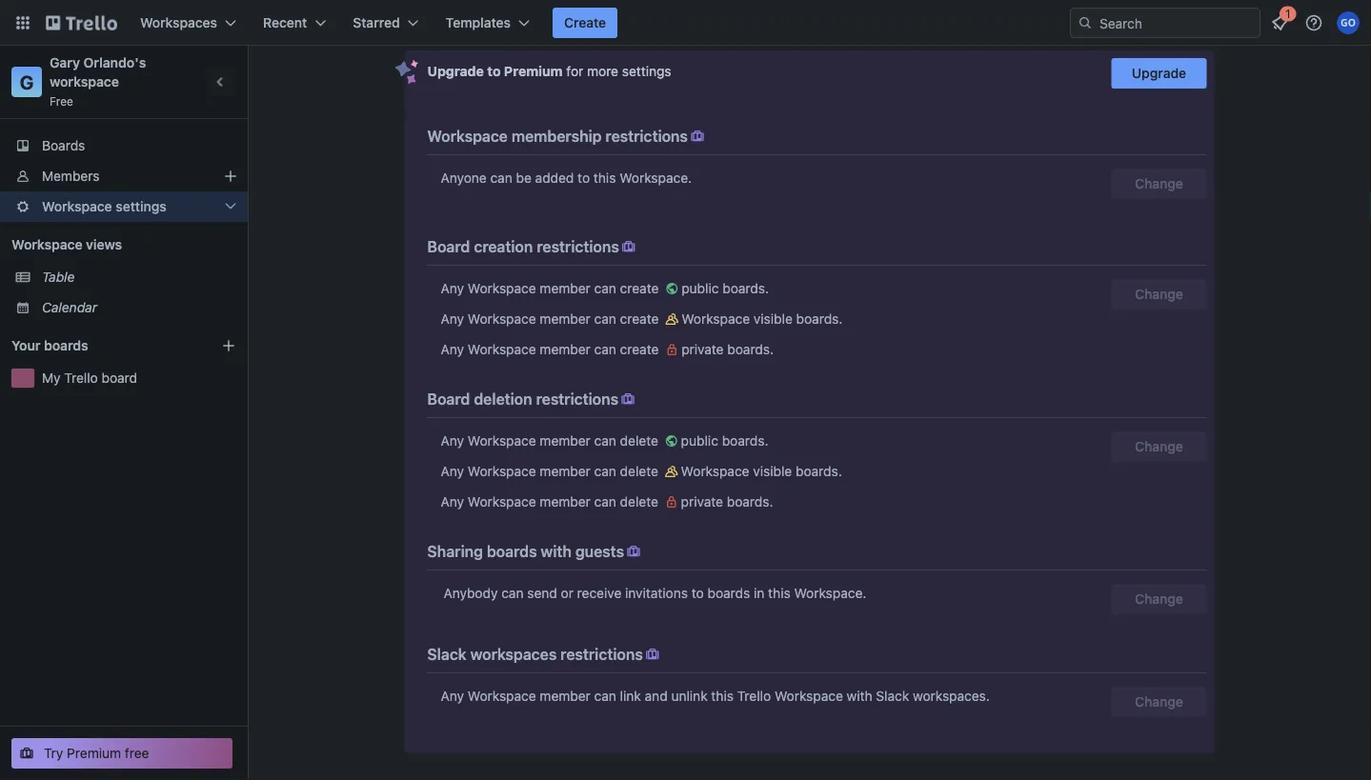 Task type: locate. For each thing, give the bounding box(es) containing it.
change button
[[1112, 169, 1207, 199]]

1 change link from the top
[[1112, 279, 1207, 310]]

visible for board creation restrictions
[[754, 311, 793, 327]]

slack left workspaces.
[[876, 689, 910, 704]]

g
[[20, 71, 34, 93]]

upgrade for upgrade
[[1132, 65, 1187, 81]]

0 vertical spatial trello
[[64, 370, 98, 386]]

1 vertical spatial workspace visible boards.
[[681, 464, 843, 480]]

2 delete from the top
[[620, 464, 659, 480]]

2 board from the top
[[428, 390, 470, 408]]

1 vertical spatial workspace.
[[795, 586, 867, 602]]

1 vertical spatial board
[[428, 390, 470, 408]]

1 any workspace member can delete from the top
[[441, 433, 662, 449]]

public for board creation restrictions
[[682, 281, 719, 296]]

this right unlink on the bottom of page
[[712, 689, 734, 704]]

1 horizontal spatial slack
[[876, 689, 910, 704]]

4 change link from the top
[[1112, 687, 1207, 718]]

1 vertical spatial settings
[[116, 199, 167, 214]]

2 horizontal spatial to
[[692, 586, 704, 602]]

create
[[564, 15, 606, 31]]

trello
[[64, 370, 98, 386], [738, 689, 771, 704]]

slack
[[428, 646, 467, 664], [876, 689, 910, 704]]

1 horizontal spatial this
[[712, 689, 734, 704]]

link
[[620, 689, 641, 704]]

gary
[[50, 55, 80, 71]]

0 vertical spatial public
[[682, 281, 719, 296]]

or
[[561, 586, 574, 602]]

restrictions for board creation restrictions
[[537, 238, 620, 256]]

premium left for
[[504, 63, 563, 79]]

restrictions for slack workspaces restrictions
[[561, 646, 643, 664]]

sharing
[[428, 543, 483, 561]]

1 vertical spatial premium
[[67, 746, 121, 762]]

settings right more
[[622, 63, 672, 79]]

1 vertical spatial any workspace member can delete
[[441, 464, 662, 480]]

7 any from the top
[[441, 689, 464, 704]]

workspace views
[[11, 237, 122, 253]]

0 vertical spatial any workspace member can delete
[[441, 433, 662, 449]]

2 create from the top
[[620, 311, 659, 327]]

0 vertical spatial this
[[594, 170, 616, 186]]

2 vertical spatial create
[[620, 342, 659, 357]]

Search field
[[1093, 9, 1260, 37]]

settings
[[622, 63, 672, 79], [116, 199, 167, 214]]

1 delete from the top
[[620, 433, 659, 449]]

create button
[[553, 8, 618, 38]]

this
[[594, 170, 616, 186], [769, 586, 791, 602], [712, 689, 734, 704]]

workspace navigation collapse icon image
[[208, 69, 235, 95]]

gary orlando's workspace free
[[50, 55, 150, 108]]

0 horizontal spatial to
[[488, 63, 501, 79]]

restrictions up link
[[561, 646, 643, 664]]

sm image for private boards.
[[662, 493, 681, 512]]

3 change link from the top
[[1112, 584, 1207, 615]]

0 vertical spatial workspace.
[[620, 170, 692, 186]]

with left workspaces.
[[847, 689, 873, 704]]

3 change from the top
[[1135, 439, 1184, 455]]

2 visible from the top
[[753, 464, 792, 480]]

gary orlando's workspace link
[[50, 55, 150, 90]]

sm image
[[620, 237, 639, 256], [663, 279, 682, 298], [663, 340, 682, 359], [619, 390, 638, 409], [662, 462, 681, 481], [624, 542, 644, 561]]

settings down members link
[[116, 199, 167, 214]]

5 member from the top
[[540, 464, 591, 480]]

1 vertical spatial visible
[[753, 464, 792, 480]]

guests
[[576, 543, 624, 561]]

1 any from the top
[[441, 281, 464, 296]]

0 horizontal spatial upgrade
[[428, 63, 484, 79]]

this right added
[[594, 170, 616, 186]]

0 horizontal spatial workspace.
[[620, 170, 692, 186]]

boards left "in"
[[708, 586, 751, 602]]

1 board from the top
[[428, 238, 470, 256]]

any
[[441, 281, 464, 296], [441, 311, 464, 327], [441, 342, 464, 357], [441, 433, 464, 449], [441, 464, 464, 480], [441, 494, 464, 510], [441, 689, 464, 704]]

2 change link from the top
[[1112, 432, 1207, 462]]

upgrade to premium for more settings
[[428, 63, 672, 79]]

3 any workspace member can create from the top
[[441, 342, 663, 357]]

with
[[541, 543, 572, 561], [847, 689, 873, 704]]

public
[[682, 281, 719, 296], [681, 433, 719, 449]]

free
[[125, 746, 149, 762]]

0 vertical spatial premium
[[504, 63, 563, 79]]

1 change from the top
[[1135, 176, 1184, 192]]

0 vertical spatial public boards.
[[682, 281, 769, 296]]

trello right my
[[64, 370, 98, 386]]

0 vertical spatial create
[[620, 281, 659, 296]]

2 any workspace member can create from the top
[[441, 311, 663, 327]]

views
[[86, 237, 122, 253]]

to right invitations
[[692, 586, 704, 602]]

change link for board deletion restrictions
[[1112, 432, 1207, 462]]

2 vertical spatial any workspace member can delete
[[441, 494, 662, 510]]

0 vertical spatial boards
[[44, 338, 88, 354]]

workspaces button
[[129, 8, 248, 38]]

1 horizontal spatial boards
[[487, 543, 537, 561]]

2 vertical spatial any workspace member can create
[[441, 342, 663, 357]]

restrictions for board deletion restrictions
[[536, 390, 619, 408]]

1 horizontal spatial with
[[847, 689, 873, 704]]

0 vertical spatial board
[[428, 238, 470, 256]]

upgrade inside button
[[1132, 65, 1187, 81]]

0 vertical spatial any workspace member can create
[[441, 281, 663, 296]]

1 vertical spatial trello
[[738, 689, 771, 704]]

added
[[535, 170, 574, 186]]

workspace visible boards. for board deletion restrictions
[[681, 464, 843, 480]]

membership
[[512, 127, 602, 145]]

private boards.
[[682, 342, 774, 357], [681, 494, 774, 510]]

0 vertical spatial with
[[541, 543, 572, 561]]

1 horizontal spatial to
[[578, 170, 590, 186]]

1 any workspace member can create from the top
[[441, 281, 663, 296]]

0 horizontal spatial boards
[[44, 338, 88, 354]]

0 vertical spatial visible
[[754, 311, 793, 327]]

board
[[102, 370, 137, 386]]

orlando's
[[83, 55, 146, 71]]

boards up send
[[487, 543, 537, 561]]

with up or
[[541, 543, 572, 561]]

public boards. for board deletion restrictions
[[681, 433, 769, 449]]

board
[[428, 238, 470, 256], [428, 390, 470, 408]]

workspace settings button
[[0, 192, 248, 222]]

3 any workspace member can delete from the top
[[441, 494, 662, 510]]

4 any from the top
[[441, 433, 464, 449]]

1 visible from the top
[[754, 311, 793, 327]]

boards.
[[723, 281, 769, 296], [797, 311, 843, 327], [728, 342, 774, 357], [722, 433, 769, 449], [796, 464, 843, 480], [727, 494, 774, 510]]

restrictions
[[606, 127, 688, 145], [537, 238, 620, 256], [536, 390, 619, 408], [561, 646, 643, 664]]

any workspace member can create
[[441, 281, 663, 296], [441, 311, 663, 327], [441, 342, 663, 357]]

restrictions down anyone can be added to this workspace.
[[537, 238, 620, 256]]

this right "in"
[[769, 586, 791, 602]]

workspace.
[[620, 170, 692, 186], [795, 586, 867, 602]]

g link
[[11, 67, 42, 97]]

can
[[490, 170, 513, 186], [594, 281, 617, 296], [594, 311, 617, 327], [594, 342, 617, 357], [594, 433, 617, 449], [594, 464, 617, 480], [594, 494, 617, 510], [502, 586, 524, 602], [594, 689, 617, 704]]

change
[[1135, 176, 1184, 192], [1135, 286, 1184, 302], [1135, 439, 1184, 455], [1135, 592, 1184, 607], [1135, 694, 1184, 710]]

recent
[[263, 15, 307, 31]]

creation
[[474, 238, 533, 256]]

1 vertical spatial delete
[[620, 464, 659, 480]]

board for board creation restrictions
[[428, 238, 470, 256]]

and
[[645, 689, 668, 704]]

1 vertical spatial boards
[[487, 543, 537, 561]]

1 vertical spatial private boards.
[[681, 494, 774, 510]]

settings inside dropdown button
[[116, 199, 167, 214]]

1 vertical spatial create
[[620, 311, 659, 327]]

0 vertical spatial private boards.
[[682, 342, 774, 357]]

1 vertical spatial public boards.
[[681, 433, 769, 449]]

invitations
[[625, 586, 688, 602]]

member
[[540, 281, 591, 296], [540, 311, 591, 327], [540, 342, 591, 357], [540, 433, 591, 449], [540, 464, 591, 480], [540, 494, 591, 510], [540, 689, 591, 704]]

premium
[[504, 63, 563, 79], [67, 746, 121, 762]]

0 vertical spatial slack
[[428, 646, 467, 664]]

2 horizontal spatial boards
[[708, 586, 751, 602]]

4 change from the top
[[1135, 592, 1184, 607]]

my trello board
[[42, 370, 137, 386]]

1 vertical spatial slack
[[876, 689, 910, 704]]

to
[[488, 63, 501, 79], [578, 170, 590, 186], [692, 586, 704, 602]]

3 create from the top
[[620, 342, 659, 357]]

restrictions right deletion
[[536, 390, 619, 408]]

members link
[[0, 161, 248, 192]]

any workspace member can delete
[[441, 433, 662, 449], [441, 464, 662, 480], [441, 494, 662, 510]]

starred button
[[342, 8, 431, 38]]

boards
[[44, 338, 88, 354], [487, 543, 537, 561], [708, 586, 751, 602]]

board left deletion
[[428, 390, 470, 408]]

my
[[42, 370, 61, 386]]

workspace visible boards.
[[682, 311, 843, 327], [681, 464, 843, 480]]

restrictions down more
[[606, 127, 688, 145]]

1 horizontal spatial settings
[[622, 63, 672, 79]]

delete for public boards.
[[620, 433, 659, 449]]

slack down anybody
[[428, 646, 467, 664]]

public boards.
[[682, 281, 769, 296], [681, 433, 769, 449]]

table link
[[42, 268, 236, 287]]

0 vertical spatial to
[[488, 63, 501, 79]]

2 any workspace member can delete from the top
[[441, 464, 662, 480]]

trello right unlink on the bottom of page
[[738, 689, 771, 704]]

upgrade right sparkle icon
[[428, 63, 484, 79]]

7 member from the top
[[540, 689, 591, 704]]

board for board deletion restrictions
[[428, 390, 470, 408]]

3 member from the top
[[540, 342, 591, 357]]

1 vertical spatial any workspace member can create
[[441, 311, 663, 327]]

2 change from the top
[[1135, 286, 1184, 302]]

upgrade down search field
[[1132, 65, 1187, 81]]

to right added
[[578, 170, 590, 186]]

board left creation
[[428, 238, 470, 256]]

calendar link
[[42, 298, 236, 317]]

0 horizontal spatial settings
[[116, 199, 167, 214]]

boards
[[42, 138, 85, 153]]

change link
[[1112, 279, 1207, 310], [1112, 432, 1207, 462], [1112, 584, 1207, 615], [1112, 687, 1207, 718]]

0 vertical spatial private
[[682, 342, 724, 357]]

sm image for workspace visible boards.
[[663, 310, 682, 329]]

1 horizontal spatial upgrade
[[1132, 65, 1187, 81]]

premium inside button
[[67, 746, 121, 762]]

upgrade for upgrade to premium for more settings
[[428, 63, 484, 79]]

5 change from the top
[[1135, 694, 1184, 710]]

templates button
[[434, 8, 541, 38]]

2 vertical spatial to
[[692, 586, 704, 602]]

premium right try
[[67, 746, 121, 762]]

0 vertical spatial delete
[[620, 433, 659, 449]]

0 vertical spatial workspace visible boards.
[[682, 311, 843, 327]]

create
[[620, 281, 659, 296], [620, 311, 659, 327], [620, 342, 659, 357]]

change for slack workspaces restrictions
[[1135, 694, 1184, 710]]

workspaces
[[471, 646, 557, 664]]

any workspace member can delete for private boards.
[[441, 494, 662, 510]]

visible for board deletion restrictions
[[753, 464, 792, 480]]

0 horizontal spatial slack
[[428, 646, 467, 664]]

anyone can be added to this workspace.
[[441, 170, 692, 186]]

change link for sharing boards with guests
[[1112, 584, 1207, 615]]

sm image
[[688, 127, 707, 146], [663, 310, 682, 329], [662, 432, 681, 451], [662, 493, 681, 512], [643, 645, 662, 664]]

visible
[[754, 311, 793, 327], [753, 464, 792, 480]]

3 delete from the top
[[620, 494, 659, 510]]

workspace
[[428, 127, 508, 145], [42, 199, 112, 214], [11, 237, 83, 253], [468, 281, 536, 296], [468, 311, 536, 327], [682, 311, 750, 327], [468, 342, 536, 357], [468, 433, 536, 449], [468, 464, 536, 480], [681, 464, 750, 480], [468, 494, 536, 510], [468, 689, 536, 704], [775, 689, 844, 704]]

1 vertical spatial private
[[681, 494, 724, 510]]

1 create from the top
[[620, 281, 659, 296]]

1 vertical spatial public
[[681, 433, 719, 449]]

upgrade
[[428, 63, 484, 79], [1132, 65, 1187, 81]]

2 any from the top
[[441, 311, 464, 327]]

to down templates popup button on the top left
[[488, 63, 501, 79]]

0 horizontal spatial premium
[[67, 746, 121, 762]]

boards up my
[[44, 338, 88, 354]]

2 vertical spatial delete
[[620, 494, 659, 510]]

0 horizontal spatial trello
[[64, 370, 98, 386]]

0 horizontal spatial with
[[541, 543, 572, 561]]

delete
[[620, 433, 659, 449], [620, 464, 659, 480], [620, 494, 659, 510]]

1 vertical spatial to
[[578, 170, 590, 186]]

1 vertical spatial this
[[769, 586, 791, 602]]

any workspace member can delete for workspace visible boards.
[[441, 464, 662, 480]]

private
[[682, 342, 724, 357], [681, 494, 724, 510]]

restrictions for workspace membership restrictions
[[606, 127, 688, 145]]

any workspace member can create for private boards.
[[441, 342, 663, 357]]



Task type: describe. For each thing, give the bounding box(es) containing it.
boards link
[[0, 131, 248, 161]]

starred
[[353, 15, 400, 31]]

try premium free
[[44, 746, 149, 762]]

receive
[[577, 586, 622, 602]]

private for board deletion restrictions
[[681, 494, 724, 510]]

2 vertical spatial boards
[[708, 586, 751, 602]]

be
[[516, 170, 532, 186]]

change for sharing boards with guests
[[1135, 592, 1184, 607]]

private boards. for board creation restrictions
[[682, 342, 774, 357]]

deletion
[[474, 390, 533, 408]]

your
[[11, 338, 41, 354]]

send
[[527, 586, 557, 602]]

create for public boards.
[[620, 281, 659, 296]]

board deletion restrictions
[[428, 390, 619, 408]]

anybody
[[444, 586, 498, 602]]

1 horizontal spatial premium
[[504, 63, 563, 79]]

1 vertical spatial with
[[847, 689, 873, 704]]

create for private boards.
[[620, 342, 659, 357]]

0 vertical spatial settings
[[622, 63, 672, 79]]

anyone
[[441, 170, 487, 186]]

workspace settings
[[42, 199, 167, 214]]

slack workspaces restrictions
[[428, 646, 643, 664]]

2 horizontal spatial this
[[769, 586, 791, 602]]

5 any from the top
[[441, 464, 464, 480]]

unlink
[[672, 689, 708, 704]]

2 member from the top
[[540, 311, 591, 327]]

change inside button
[[1135, 176, 1184, 192]]

change link for board creation restrictions
[[1112, 279, 1207, 310]]

gary orlando (garyorlando) image
[[1337, 11, 1360, 34]]

back to home image
[[46, 8, 117, 38]]

try premium free button
[[11, 739, 233, 769]]

any workspace member can delete for public boards.
[[441, 433, 662, 449]]

sharing boards with guests
[[428, 543, 624, 561]]

your boards
[[11, 338, 88, 354]]

trello inside my trello board link
[[64, 370, 98, 386]]

0 horizontal spatial this
[[594, 170, 616, 186]]

search image
[[1078, 15, 1093, 31]]

open information menu image
[[1305, 13, 1324, 32]]

anybody can send or receive invitations to boards in this workspace.
[[444, 586, 867, 602]]

for
[[567, 63, 584, 79]]

private boards. for board deletion restrictions
[[681, 494, 774, 510]]

add board image
[[221, 338, 236, 354]]

private for board creation restrictions
[[682, 342, 724, 357]]

any workspace member can link and unlink this trello workspace with slack workspaces.
[[441, 689, 990, 704]]

more
[[587, 63, 619, 79]]

my trello board link
[[42, 369, 236, 388]]

workspace inside dropdown button
[[42, 199, 112, 214]]

workspace
[[50, 74, 119, 90]]

table
[[42, 269, 75, 285]]

change for board deletion restrictions
[[1135, 439, 1184, 455]]

boards for your
[[44, 338, 88, 354]]

primary element
[[0, 0, 1372, 46]]

upgrade button
[[1112, 58, 1207, 89]]

your boards with 1 items element
[[11, 335, 193, 357]]

3 any from the top
[[441, 342, 464, 357]]

4 member from the top
[[540, 433, 591, 449]]

1 member from the top
[[540, 281, 591, 296]]

recent button
[[252, 8, 338, 38]]

delete for workspace visible boards.
[[620, 464, 659, 480]]

create for workspace visible boards.
[[620, 311, 659, 327]]

public for board deletion restrictions
[[681, 433, 719, 449]]

workspaces.
[[913, 689, 990, 704]]

in
[[754, 586, 765, 602]]

boards for sharing
[[487, 543, 537, 561]]

try
[[44, 746, 63, 762]]

1 notification image
[[1269, 11, 1292, 34]]

6 any from the top
[[441, 494, 464, 510]]

public boards. for board creation restrictions
[[682, 281, 769, 296]]

any workspace member can create for public boards.
[[441, 281, 663, 296]]

workspace visible boards. for board creation restrictions
[[682, 311, 843, 327]]

change for board creation restrictions
[[1135, 286, 1184, 302]]

1 horizontal spatial trello
[[738, 689, 771, 704]]

board creation restrictions
[[428, 238, 620, 256]]

free
[[50, 94, 73, 108]]

any workspace member can create for workspace visible boards.
[[441, 311, 663, 327]]

workspace membership restrictions
[[428, 127, 688, 145]]

templates
[[446, 15, 511, 31]]

workspaces
[[140, 15, 217, 31]]

1 horizontal spatial workspace.
[[795, 586, 867, 602]]

members
[[42, 168, 100, 184]]

sparkle image
[[395, 60, 419, 85]]

change link for slack workspaces restrictions
[[1112, 687, 1207, 718]]

sm image for public boards.
[[662, 432, 681, 451]]

6 member from the top
[[540, 494, 591, 510]]

2 vertical spatial this
[[712, 689, 734, 704]]

calendar
[[42, 300, 97, 316]]

delete for private boards.
[[620, 494, 659, 510]]



Task type: vqa. For each thing, say whether or not it's contained in the screenshot.
boards.
yes



